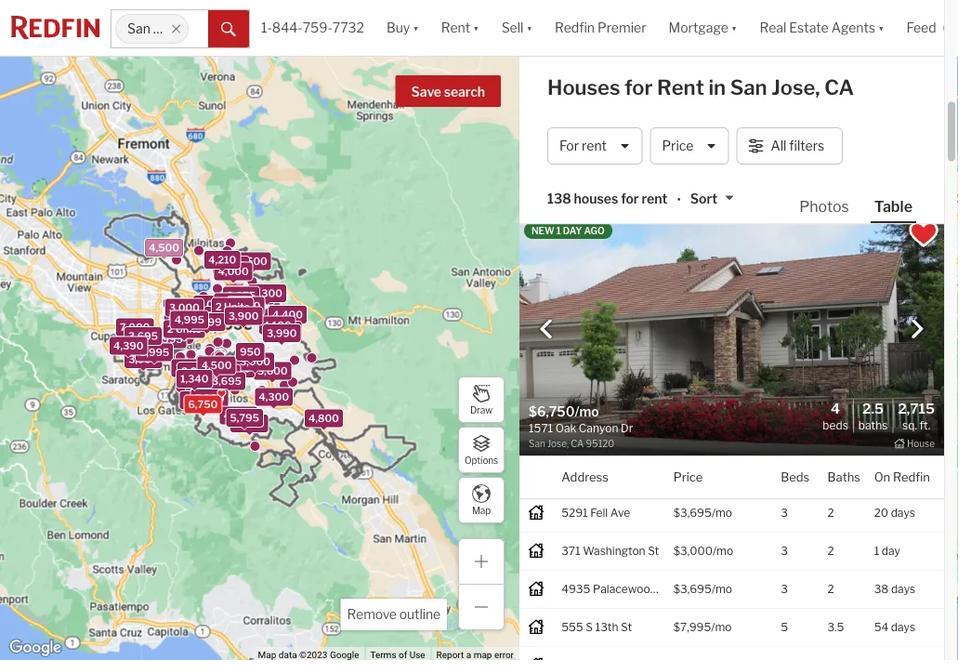 Task type: vqa. For each thing, say whether or not it's contained in the screenshot.
4,995
yes



Task type: locate. For each thing, give the bounding box(es) containing it.
4,995
[[175, 314, 205, 326]]

4 ▾ from the left
[[732, 20, 738, 36]]

remove san jose image
[[171, 23, 182, 34]]

ct right palacewood
[[660, 583, 672, 596]]

3,000 down 3,990 on the left of the page
[[240, 356, 271, 368]]

days up 23 days
[[892, 316, 916, 329]]

price button up $3,695 /mo
[[674, 457, 703, 498]]

1 vertical spatial san
[[731, 75, 768, 100]]

$4,300 down the $4,000
[[674, 125, 713, 139]]

ave for 560 raymond ave
[[639, 278, 659, 291]]

1 $3,995 from the top
[[674, 11, 712, 24]]

None search field
[[189, 10, 208, 47]]

1 vertical spatial 54 days
[[875, 621, 916, 634]]

ave right fell
[[611, 506, 631, 520]]

days right 27
[[890, 430, 915, 444]]

1 54 from the top
[[875, 316, 889, 329]]

baths
[[859, 418, 888, 432], [828, 470, 861, 484]]

fell
[[591, 506, 608, 520]]

dr right belford
[[630, 87, 642, 101]]

$1,480
[[674, 49, 711, 62]]

1 day down 13 days at top right
[[875, 49, 901, 62]]

rd
[[630, 392, 644, 406]]

0 horizontal spatial rent
[[441, 20, 471, 36]]

4,300 up 2,800
[[252, 287, 283, 300]]

3,000 up 2,099
[[197, 299, 228, 311]]

$3,995 /mo
[[674, 430, 733, 444]]

0 vertical spatial 54
[[875, 316, 889, 329]]

4 for $4,100 /mo
[[781, 354, 789, 367]]

ave for 5291 fell ave
[[611, 506, 631, 520]]

rent down $1,480
[[658, 75, 705, 100]]

1 vertical spatial 3,695
[[212, 375, 242, 387]]

1 day down 23
[[875, 392, 901, 406]]

$3,000 /mo
[[674, 545, 734, 558]]

1 down the agents
[[875, 49, 880, 62]]

4 left 2.5 baths in the bottom of the page
[[831, 400, 841, 417]]

1 54 days from the top
[[875, 316, 916, 329]]

way for greentree
[[644, 11, 667, 24]]

price
[[662, 138, 694, 154], [674, 470, 703, 484]]

st right 13th
[[621, 621, 632, 634]]

1 down 12
[[875, 240, 880, 253]]

1 vertical spatial baths
[[828, 470, 861, 484]]

1 1 day from the top
[[875, 49, 901, 62]]

0 vertical spatial ct
[[655, 163, 667, 177]]

1 horizontal spatial 2 units
[[216, 301, 250, 313]]

1 down real estate agents ▾
[[828, 49, 833, 62]]

days right 12
[[889, 201, 913, 215]]

ramstad
[[591, 125, 638, 139]]

$4,300 /mo down $4,000 /mo
[[674, 125, 733, 139]]

18881
[[562, 316, 595, 329]]

/mo for 3514 ramstad dr
[[713, 125, 733, 139]]

1 horizontal spatial rent
[[658, 75, 705, 100]]

23
[[875, 354, 889, 367]]

/mo for 4471 hampshire pl
[[713, 201, 734, 215]]

38
[[875, 583, 889, 596]]

$4,300 /mo down $4,500 /mo
[[674, 240, 733, 253]]

1652 bel air ave
[[562, 49, 647, 62]]

27 days
[[875, 430, 915, 444]]

heading
[[529, 402, 732, 451]]

1 day up the 38
[[875, 545, 901, 558]]

4,100 right 3,900
[[263, 319, 292, 331]]

/mo for 1652 bel air ave
[[711, 49, 731, 62]]

days for $4,100 /mo
[[891, 354, 915, 367]]

days down table button
[[884, 278, 908, 291]]

dr
[[630, 87, 642, 101], [640, 125, 653, 139], [646, 354, 658, 367], [632, 430, 644, 444], [633, 468, 646, 482]]

1 vertical spatial way
[[628, 316, 651, 329]]

3,850
[[134, 340, 164, 352]]

5 right 6
[[828, 316, 835, 329]]

1 horizontal spatial redfin
[[894, 470, 931, 484]]

1 day for 3
[[875, 392, 901, 406]]

3 1 day from the top
[[875, 392, 901, 406]]

buy ▾ button
[[376, 0, 430, 56]]

for
[[560, 138, 579, 154]]

0 vertical spatial rent
[[441, 20, 471, 36]]

4 left 4 beds
[[781, 392, 789, 406]]

3.5
[[828, 621, 845, 634]]

day down 20 days
[[882, 545, 901, 558]]

agents
[[832, 20, 876, 36]]

$2,300 /mo
[[674, 278, 733, 291]]

1 vertical spatial ct
[[660, 583, 672, 596]]

3 ▾ from the left
[[527, 20, 533, 36]]

way
[[644, 11, 667, 24], [628, 316, 651, 329]]

0 horizontal spatial rent
[[582, 138, 607, 154]]

0 vertical spatial units
[[224, 301, 250, 313]]

3,000
[[197, 299, 228, 311], [169, 302, 200, 314], [240, 356, 271, 368]]

dr for 3514 ramstad dr
[[640, 125, 653, 139]]

2.5 for $4,300
[[828, 240, 844, 253]]

3
[[781, 11, 788, 24], [781, 87, 788, 101], [781, 163, 788, 177], [781, 240, 788, 253], [828, 392, 835, 406], [781, 430, 788, 444], [781, 506, 788, 520], [781, 545, 788, 558], [781, 583, 788, 596]]

1 vertical spatial price
[[674, 470, 703, 484]]

2 54 from the top
[[875, 621, 889, 634]]

on
[[875, 470, 891, 484]]

2,715
[[899, 400, 936, 417]]

▾ right the buy
[[413, 20, 419, 36]]

4 day from the top
[[882, 545, 901, 558]]

price button down the $4,000
[[650, 127, 729, 165]]

$4,100 /mo
[[674, 354, 731, 367]]

submit search image
[[221, 22, 236, 37]]

$4,800 /mo
[[674, 392, 734, 406]]

7,000
[[120, 321, 150, 333]]

▾ for mortgage ▾
[[732, 20, 738, 36]]

0 horizontal spatial 5
[[781, 621, 789, 634]]

0 vertical spatial 2 units
[[216, 301, 250, 313]]

photos button
[[796, 196, 871, 221]]

1 ▾ from the left
[[413, 20, 419, 36]]

$3,695 down $3,049
[[674, 506, 712, 520]]

2 $4,300 /mo from the top
[[674, 240, 733, 253]]

0 vertical spatial $4,300 /mo
[[674, 125, 733, 139]]

1 day down table button
[[875, 240, 901, 253]]

for rent
[[560, 138, 607, 154]]

1 horizontal spatial 5
[[828, 316, 835, 329]]

for down air
[[625, 75, 653, 100]]

$4,300
[[674, 125, 713, 139], [674, 240, 713, 253]]

2 vertical spatial ave
[[611, 506, 631, 520]]

0 vertical spatial way
[[644, 11, 667, 24]]

save
[[412, 84, 442, 100]]

1 vertical spatial 4,300
[[259, 391, 289, 403]]

rent
[[441, 20, 471, 36], [658, 75, 705, 100]]

potrero
[[591, 468, 631, 482]]

/mo
[[712, 11, 733, 24], [711, 49, 731, 62], [713, 87, 734, 101], [713, 125, 733, 139], [712, 163, 732, 177], [713, 201, 734, 215], [713, 240, 733, 253], [712, 278, 733, 291], [713, 316, 733, 329], [711, 354, 731, 367], [713, 392, 734, 406], [712, 430, 733, 444], [712, 506, 733, 520], [713, 545, 734, 558], [712, 583, 733, 596], [712, 621, 732, 634]]

houses
[[574, 191, 619, 207]]

560 raymond ave
[[562, 278, 659, 291]]

for rent button
[[548, 127, 643, 165]]

days right 23
[[891, 354, 915, 367]]

$3,995 up $3,049
[[674, 430, 712, 444]]

$3,995
[[674, 11, 712, 24], [674, 430, 712, 444]]

1 vertical spatial $3,995
[[674, 430, 712, 444]]

2 54 days from the top
[[875, 621, 916, 634]]

844-
[[272, 20, 303, 36]]

4 down 6
[[781, 354, 789, 367]]

photos
[[800, 197, 850, 215]]

ct
[[655, 163, 667, 177], [660, 583, 672, 596]]

/mo for 2988 castleton dr
[[711, 354, 731, 367]]

2.5 up the photos
[[828, 163, 844, 177]]

4935
[[562, 583, 591, 596]]

4 left filters on the top of the page
[[781, 125, 789, 139]]

redfin inside 'on redfin' button
[[894, 470, 931, 484]]

$4,300 down $4,500
[[674, 240, 713, 253]]

3,000 up 2,300
[[169, 302, 200, 314]]

4,300 down 3,600
[[259, 391, 289, 403]]

2 $3,995 from the top
[[674, 430, 712, 444]]

previous button image
[[537, 320, 556, 339]]

way for arata
[[628, 316, 651, 329]]

day for 2
[[882, 545, 901, 558]]

1 vertical spatial ave
[[639, 278, 659, 291]]

3 for 371 washington st
[[781, 545, 788, 558]]

for left pl on the right
[[621, 191, 639, 207]]

mortgage ▾ button
[[658, 0, 749, 56]]

1 vertical spatial for
[[621, 191, 639, 207]]

price up $3,695 /mo
[[674, 470, 703, 484]]

1 down 20
[[875, 545, 880, 558]]

2 1 day from the top
[[875, 240, 901, 253]]

7732
[[333, 20, 364, 36]]

0 horizontal spatial san
[[127, 21, 150, 37]]

rent right buy ▾ at the top left of the page
[[441, 20, 471, 36]]

way right arata
[[628, 316, 651, 329]]

table
[[875, 197, 913, 215]]

0 vertical spatial ave
[[628, 49, 647, 62]]

▾ right sell
[[527, 20, 533, 36]]

beds left baths button
[[781, 470, 810, 484]]

ave right air
[[628, 49, 647, 62]]

ct left "$3,795"
[[655, 163, 667, 177]]

2.5 up 27
[[863, 400, 884, 417]]

1-844-759-7732
[[261, 20, 364, 36]]

138 houses for rent •
[[548, 191, 681, 208]]

$3,995 up $1,480
[[674, 11, 712, 24]]

baths button
[[828, 457, 861, 498]]

days for $3,695 /mo
[[891, 506, 916, 520]]

3 for 3114 humberside ct
[[781, 163, 788, 177]]

dr right ramstad
[[640, 125, 653, 139]]

2 ▾ from the left
[[474, 20, 480, 36]]

275 morrene dr
[[562, 430, 644, 444]]

0 vertical spatial $3,995
[[674, 11, 712, 24]]

$3,049
[[674, 468, 712, 482]]

3,990
[[267, 327, 297, 340]]

0 vertical spatial $4,300
[[674, 125, 713, 139]]

st up 4935 palacewood ct $3,695 /mo
[[648, 545, 660, 558]]

▾ for sell ▾
[[527, 20, 533, 36]]

redfin up 1652
[[555, 20, 595, 36]]

ft.
[[920, 418, 931, 432]]

1 vertical spatial redfin
[[894, 470, 931, 484]]

54 left the next button image
[[875, 316, 889, 329]]

0 vertical spatial rent
[[582, 138, 607, 154]]

/mo for 1017 belford dr
[[713, 87, 734, 101]]

day down 13 days at top right
[[882, 49, 901, 62]]

4 1 day from the top
[[875, 545, 901, 558]]

day up 27 days
[[882, 392, 901, 406]]

5,200
[[195, 392, 225, 404]]

way right greentree
[[644, 11, 667, 24]]

dr right castleton
[[646, 354, 658, 367]]

54 for 3.5
[[875, 621, 889, 634]]

3 day from the top
[[882, 392, 901, 406]]

1 vertical spatial 4,100
[[263, 319, 292, 331]]

day left favorite button "icon"
[[882, 240, 901, 253]]

rent inside button
[[582, 138, 607, 154]]

5 left 3.5
[[781, 621, 789, 634]]

0 vertical spatial beds
[[823, 418, 849, 432]]

days for $4,500 /mo
[[889, 201, 913, 215]]

1 down real
[[781, 49, 787, 62]]

1 $4,300 /mo from the top
[[674, 125, 733, 139]]

54 days
[[875, 316, 916, 329], [875, 621, 916, 634]]

3,695 down 4,250
[[212, 375, 242, 387]]

baths left sq. on the right
[[859, 418, 888, 432]]

day for 2.5
[[882, 240, 901, 253]]

1 day for 2.5
[[875, 240, 901, 253]]

days down '38 days'
[[892, 621, 916, 634]]

3514
[[562, 125, 589, 139]]

buy ▾ button
[[387, 0, 419, 56]]

castleton
[[593, 354, 644, 367]]

1 horizontal spatial 4,100
[[263, 319, 292, 331]]

buy
[[387, 20, 410, 36]]

houses
[[548, 75, 621, 100]]

0 vertical spatial price button
[[650, 127, 729, 165]]

371
[[562, 545, 581, 558]]

▾ for buy ▾
[[413, 20, 419, 36]]

real estate agents ▾ button
[[749, 0, 896, 56]]

$1,480 /mo
[[674, 49, 731, 62]]

$4,300 /mo for 6229 ginashell cir
[[674, 240, 733, 253]]

dr right morrene
[[632, 430, 644, 444]]

1 vertical spatial 2 units
[[167, 323, 201, 335]]

1 horizontal spatial rent
[[642, 191, 668, 207]]

▾ right the agents
[[879, 20, 885, 36]]

0 vertical spatial for
[[625, 75, 653, 100]]

hampshire
[[591, 201, 647, 215]]

54 days up 23 days
[[875, 316, 916, 329]]

54 down the 38
[[875, 621, 889, 634]]

3,695 left 2,300
[[128, 330, 158, 342]]

san left the jose
[[127, 21, 150, 37]]

0 vertical spatial 3,695
[[128, 330, 158, 342]]

1 vertical spatial st
[[621, 621, 632, 634]]

1 day from the top
[[882, 49, 901, 62]]

1 day for 1
[[875, 49, 901, 62]]

table button
[[871, 196, 917, 223]]

1 horizontal spatial beds
[[823, 418, 849, 432]]

▾ right mortgage
[[732, 20, 738, 36]]

real
[[760, 20, 787, 36]]

2 $3,695 from the top
[[674, 583, 712, 596]]

dr for 1017 belford dr
[[630, 87, 642, 101]]

22 days
[[875, 468, 915, 482]]

560
[[562, 278, 584, 291]]

1 $4,300 from the top
[[674, 125, 713, 139]]

baths left 22
[[828, 470, 861, 484]]

dr right potrero
[[633, 468, 646, 482]]

2 $4,300 from the top
[[674, 240, 713, 253]]

1 vertical spatial $3,695
[[674, 583, 712, 596]]

0 vertical spatial $3,695
[[674, 506, 712, 520]]

price up "$3,795"
[[662, 138, 694, 154]]

1 vertical spatial rent
[[658, 75, 705, 100]]

ct for humberside
[[655, 163, 667, 177]]

3,995 down 3,850
[[129, 353, 158, 365]]

days right 20
[[891, 506, 916, 520]]

days for $7,000 /mo
[[892, 316, 916, 329]]

0 vertical spatial 4,100
[[168, 302, 196, 314]]

2.5 left 12
[[828, 201, 844, 215]]

54 days down '38 days'
[[875, 621, 916, 634]]

4,500 left 4,210
[[149, 242, 179, 254]]

1 vertical spatial rent
[[642, 191, 668, 207]]

0 horizontal spatial 2 units
[[167, 323, 201, 335]]

2.5 down photos button
[[828, 240, 844, 253]]

0 horizontal spatial beds
[[781, 470, 810, 484]]

3,255
[[181, 365, 211, 378]]

1 vertical spatial $4,300
[[674, 240, 713, 253]]

4 for $4,300 /mo
[[781, 125, 789, 139]]

1 vertical spatial $4,300 /mo
[[674, 240, 733, 253]]

0 vertical spatial 54 days
[[875, 316, 916, 329]]

1 left 2 days
[[828, 278, 833, 291]]

1 horizontal spatial st
[[648, 545, 660, 558]]

san right the in
[[731, 75, 768, 100]]

all filters
[[771, 138, 825, 154]]

jose
[[153, 21, 181, 37]]

1 horizontal spatial units
[[224, 301, 250, 313]]

4,300
[[252, 287, 283, 300], [259, 391, 289, 403]]

2 days
[[875, 278, 908, 291]]

1 vertical spatial beds
[[781, 470, 810, 484]]

sq.
[[903, 418, 918, 432]]

54 days for 5
[[875, 316, 916, 329]]

3114 humberside ct $3,795 /mo
[[562, 163, 732, 177]]

day
[[882, 49, 901, 62], [882, 240, 901, 253], [882, 392, 901, 406], [882, 545, 901, 558]]

12
[[875, 201, 887, 215]]

outline
[[400, 607, 441, 623]]

0 horizontal spatial st
[[621, 621, 632, 634]]

0 horizontal spatial redfin
[[555, 20, 595, 36]]

5 ▾ from the left
[[879, 20, 885, 36]]

1 vertical spatial 54
[[875, 621, 889, 634]]

0 vertical spatial redfin
[[555, 20, 595, 36]]

1 vertical spatial units
[[176, 323, 201, 335]]

google image
[[5, 636, 66, 660]]

4,000
[[218, 266, 249, 278]]

save search button
[[396, 75, 501, 107]]

redfin right on
[[894, 470, 931, 484]]

$3,695 up $7,995
[[674, 583, 712, 596]]

2 day from the top
[[882, 240, 901, 253]]

beds left 2.5 baths in the bottom of the page
[[823, 418, 849, 432]]

▾ left sell
[[474, 20, 480, 36]]

ave right raymond at the right top of page
[[639, 278, 659, 291]]

3211 greentree way $3,995 /mo
[[562, 11, 733, 24]]

4,100 up 2,300
[[168, 302, 196, 314]]

sell ▾ button
[[491, 0, 544, 56]]

day for 3
[[882, 392, 901, 406]]



Task type: describe. For each thing, give the bounding box(es) containing it.
/mo for 5291 fell ave
[[712, 506, 733, 520]]

cir
[[642, 240, 657, 253]]

1 horizontal spatial san
[[731, 75, 768, 100]]

humberside
[[589, 163, 653, 177]]

buy ▾
[[387, 20, 419, 36]]

dr for 1849 potrero dr
[[633, 468, 646, 482]]

2.5 for $3,795
[[828, 163, 844, 177]]

20
[[875, 506, 889, 520]]

•
[[677, 192, 681, 208]]

1 vertical spatial price button
[[674, 457, 703, 498]]

2.5 for $4,500
[[828, 201, 844, 215]]

dr for 275 morrene dr
[[632, 430, 644, 444]]

22
[[875, 468, 888, 482]]

0 vertical spatial st
[[648, 545, 660, 558]]

4 inside 4 beds
[[831, 400, 841, 417]]

1 $3,695 from the top
[[674, 506, 712, 520]]

5,500
[[237, 255, 268, 267]]

54 days for 3.5
[[875, 621, 916, 634]]

13th
[[596, 621, 619, 634]]

1 day for 2
[[875, 545, 901, 558]]

5291
[[562, 506, 588, 520]]

759-
[[303, 20, 333, 36]]

day
[[563, 225, 583, 236]]

on redfin button
[[875, 457, 931, 498]]

1 up 27
[[875, 392, 880, 406]]

371 washington st
[[562, 545, 660, 558]]

6229 ginashell cir
[[562, 240, 657, 253]]

palacewood
[[593, 583, 657, 596]]

$4,500
[[674, 201, 713, 215]]

4 for $4,800 /mo
[[781, 392, 789, 406]]

ginashell
[[592, 240, 640, 253]]

remove outline
[[347, 607, 441, 623]]

$7,995 /mo
[[674, 621, 732, 634]]

▾ for rent ▾
[[474, 20, 480, 36]]

/mo for 275 morrene dr
[[712, 430, 733, 444]]

jose,
[[772, 75, 821, 100]]

pl
[[650, 201, 660, 215]]

1,480
[[168, 309, 197, 321]]

days for $2,300 /mo
[[884, 278, 908, 291]]

days right the 38
[[892, 583, 916, 596]]

remove
[[347, 607, 397, 623]]

9611
[[562, 392, 587, 406]]

on redfin
[[875, 470, 931, 484]]

photo of 1571 oak canyon dr, san jose, ca 95120 image
[[520, 214, 945, 456]]

days for $3,995 /mo
[[890, 430, 915, 444]]

dr for 2988 castleton dr
[[646, 354, 658, 367]]

rent inside dropdown button
[[441, 20, 471, 36]]

belford
[[589, 87, 627, 101]]

in
[[709, 75, 726, 100]]

/mo for 371 washington st
[[713, 545, 734, 558]]

27
[[875, 430, 888, 444]]

1849
[[562, 468, 589, 482]]

sell ▾
[[502, 20, 533, 36]]

4,650
[[218, 296, 248, 308]]

0 horizontal spatial 3,695
[[128, 330, 158, 342]]

18881 arata way
[[562, 316, 651, 329]]

1 left day
[[557, 225, 561, 236]]

3,375
[[227, 290, 256, 302]]

$4,000
[[674, 87, 713, 101]]

2.5 inside 2.5 baths
[[863, 400, 884, 417]]

4,500 down 1,340 on the left
[[183, 394, 214, 406]]

23 days
[[875, 354, 915, 367]]

filters
[[790, 138, 825, 154]]

3211
[[562, 11, 586, 24]]

555 s 13th st
[[562, 621, 632, 634]]

/mo for 560 raymond ave
[[712, 278, 733, 291]]

4,500 up 1,340 on the left
[[201, 359, 232, 372]]

4,400
[[273, 309, 303, 321]]

$4,300 for dr
[[674, 125, 713, 139]]

2.5 baths
[[859, 400, 888, 432]]

3 for 4935 palacewood ct
[[781, 583, 788, 596]]

beds button
[[781, 457, 810, 498]]

new
[[532, 225, 555, 236]]

ago
[[584, 225, 605, 236]]

54 for 5
[[875, 316, 889, 329]]

1 horizontal spatial 3,695
[[212, 375, 242, 387]]

4,390
[[113, 340, 144, 352]]

$2,300
[[674, 278, 712, 291]]

map region
[[0, 0, 618, 660]]

6,750
[[188, 398, 218, 410]]

555
[[562, 621, 584, 634]]

for inside 138 houses for rent •
[[621, 191, 639, 207]]

feed
[[907, 20, 937, 36]]

rent inside 138 houses for rent •
[[642, 191, 668, 207]]

estate
[[790, 20, 829, 36]]

draw button
[[458, 377, 505, 423]]

5291 fell ave
[[562, 506, 631, 520]]

/mo for 555 s 13th st
[[712, 621, 732, 634]]

3,049
[[175, 362, 205, 374]]

options
[[465, 455, 498, 466]]

2988 castleton dr
[[562, 354, 658, 367]]

3 for 6229 ginashell cir
[[781, 240, 788, 253]]

days for $7,995 /mo
[[892, 621, 916, 634]]

4471 hampshire pl
[[562, 201, 660, 215]]

3 for 3211 greentree way
[[781, 11, 788, 24]]

0 vertical spatial baths
[[859, 418, 888, 432]]

275
[[562, 430, 583, 444]]

day for 1
[[882, 49, 901, 62]]

0 horizontal spatial 4,100
[[168, 302, 196, 314]]

days right 13
[[889, 11, 914, 24]]

/mo for 18881 arata way
[[713, 316, 733, 329]]

20 days
[[875, 506, 916, 520]]

4,800
[[309, 412, 339, 424]]

mortgage ▾ button
[[669, 0, 738, 56]]

rent ▾
[[441, 20, 480, 36]]

draw
[[471, 405, 493, 416]]

favorite button checkbox
[[909, 219, 940, 250]]

0 vertical spatial 4,300
[[252, 287, 283, 300]]

/mo for 9611 malech rd
[[713, 392, 734, 406]]

7,995
[[208, 310, 238, 322]]

0 vertical spatial 5
[[828, 316, 835, 329]]

address button
[[562, 457, 609, 498]]

sort
[[691, 191, 718, 207]]

3,995 down 7,000
[[140, 346, 169, 359]]

s
[[586, 621, 593, 634]]

13 days
[[875, 11, 914, 24]]

days right 22
[[890, 468, 915, 482]]

redfin inside redfin premier button
[[555, 20, 595, 36]]

3 for 1017 belford dr
[[781, 87, 788, 101]]

2,300
[[170, 323, 200, 335]]

4,500 up 5,200
[[206, 368, 237, 380]]

2,715 sq. ft.
[[899, 400, 936, 432]]

1,600
[[217, 259, 245, 272]]

3 for 5291 fell ave
[[781, 506, 788, 520]]

favorite button image
[[909, 219, 940, 250]]

arata
[[597, 316, 626, 329]]

$4,300 /mo for 3514 ramstad dr
[[674, 125, 733, 139]]

mortgage ▾
[[669, 20, 738, 36]]

3 for 275 morrene dr
[[781, 430, 788, 444]]

$7,995
[[674, 621, 712, 634]]

0 horizontal spatial units
[[176, 323, 201, 335]]

greentree
[[588, 11, 642, 24]]

rent ▾ button
[[430, 0, 491, 56]]

$4,000 /mo
[[674, 87, 734, 101]]

map button
[[458, 477, 505, 524]]

1017
[[562, 87, 587, 101]]

13
[[875, 11, 887, 24]]

3,995 down 1,480
[[153, 333, 183, 345]]

1 vertical spatial 5
[[781, 621, 789, 634]]

0 vertical spatial san
[[127, 21, 150, 37]]

ct for palacewood
[[660, 583, 672, 596]]

air
[[610, 49, 625, 62]]

/mo for 6229 ginashell cir
[[713, 240, 733, 253]]

0 vertical spatial price
[[662, 138, 694, 154]]

$4,300 for cir
[[674, 240, 713, 253]]

next button image
[[909, 320, 927, 339]]

1 right beds button
[[828, 468, 833, 482]]



